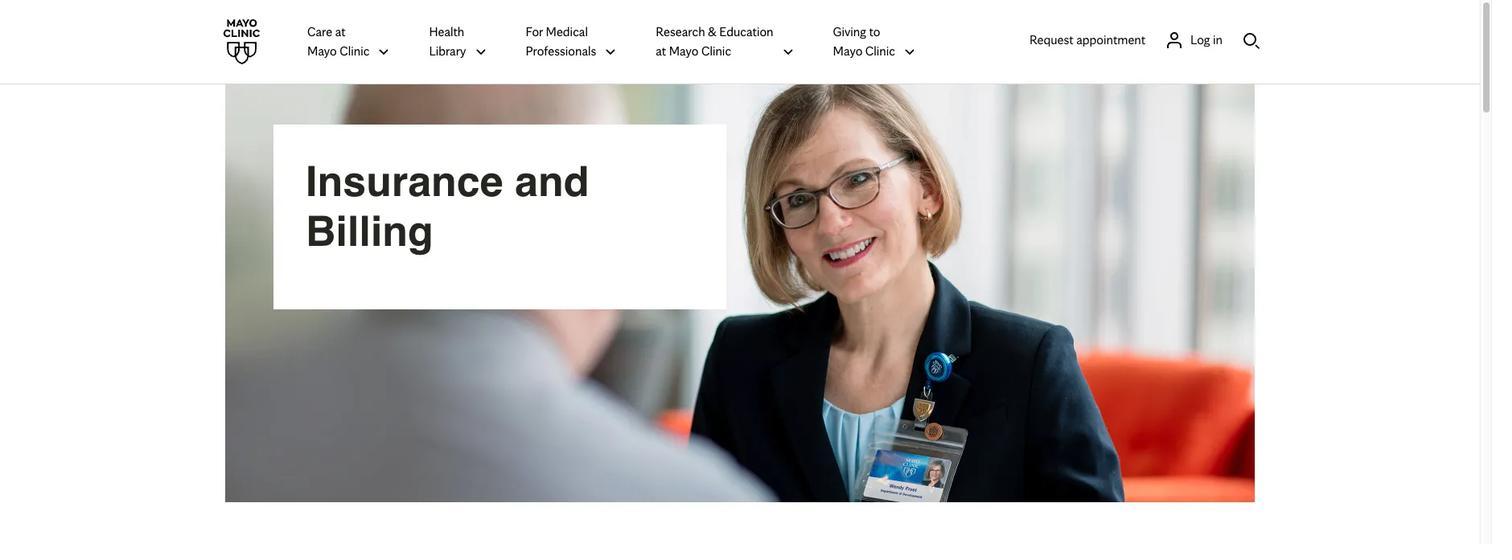 Task type: describe. For each thing, give the bounding box(es) containing it.
care at mayo clinic button
[[307, 22, 391, 62]]

research & education at mayo clinic button
[[656, 22, 795, 62]]

request appointment link
[[1030, 30, 1146, 49]]

care at mayo clinic
[[307, 24, 370, 59]]

to
[[869, 24, 880, 39]]

clinic for care at mayo clinic
[[340, 43, 370, 59]]

clinic for giving to mayo clinic
[[866, 43, 895, 59]]

at inside 'research & education at mayo clinic'
[[656, 43, 666, 59]]

mayo clinic home page image
[[219, 19, 264, 64]]

research & education at mayo clinic
[[656, 24, 774, 59]]

log in
[[1191, 32, 1223, 47]]

mayo for giving to mayo clinic
[[833, 43, 863, 59]]

insurance and billing
[[306, 158, 589, 256]]

Log in text field
[[1191, 30, 1223, 49]]

for medical professionals
[[526, 24, 596, 59]]

care
[[307, 24, 332, 39]]

log
[[1191, 32, 1210, 47]]

&
[[708, 24, 717, 39]]



Task type: locate. For each thing, give the bounding box(es) containing it.
health library
[[429, 24, 466, 59]]

0 horizontal spatial mayo
[[307, 43, 337, 59]]

at inside care at mayo clinic
[[335, 24, 346, 39]]

at down research
[[656, 43, 666, 59]]

0 horizontal spatial at
[[335, 24, 346, 39]]

3 clinic from the left
[[866, 43, 895, 59]]

appointment
[[1077, 32, 1146, 47]]

billing
[[306, 208, 434, 256]]

1 horizontal spatial at
[[656, 43, 666, 59]]

1 mayo from the left
[[307, 43, 337, 59]]

giving
[[833, 24, 866, 39]]

insurance
[[306, 158, 503, 206]]

giving to mayo clinic button
[[833, 22, 916, 62]]

1 clinic from the left
[[340, 43, 370, 59]]

education
[[720, 24, 774, 39]]

health library button
[[429, 22, 487, 62]]

giving to mayo clinic
[[833, 24, 895, 59]]

1 vertical spatial at
[[656, 43, 666, 59]]

request appointment
[[1030, 32, 1146, 47]]

2 clinic from the left
[[701, 43, 731, 59]]

2 mayo from the left
[[669, 43, 699, 59]]

Request appointment text field
[[1030, 30, 1146, 49]]

at
[[335, 24, 346, 39], [656, 43, 666, 59]]

3 mayo from the left
[[833, 43, 863, 59]]

and
[[515, 158, 589, 206]]

clinic
[[340, 43, 370, 59], [701, 43, 731, 59], [866, 43, 895, 59]]

at right the "care"
[[335, 24, 346, 39]]

for medical professionals button
[[526, 22, 617, 62]]

1 horizontal spatial mayo
[[669, 43, 699, 59]]

0 horizontal spatial clinic
[[340, 43, 370, 59]]

health
[[429, 24, 464, 39]]

for
[[526, 24, 543, 39]]

mayo down the "care"
[[307, 43, 337, 59]]

1 horizontal spatial clinic
[[701, 43, 731, 59]]

library
[[429, 43, 466, 59]]

mayo down giving
[[833, 43, 863, 59]]

2 horizontal spatial clinic
[[866, 43, 895, 59]]

mayo inside 'research & education at mayo clinic'
[[669, 43, 699, 59]]

2 horizontal spatial mayo
[[833, 43, 863, 59]]

log in link
[[1165, 30, 1223, 49]]

clinic inside care at mayo clinic
[[340, 43, 370, 59]]

mayo down research
[[669, 43, 699, 59]]

0 vertical spatial at
[[335, 24, 346, 39]]

mayo for care at mayo clinic
[[307, 43, 337, 59]]

medical
[[546, 24, 588, 39]]

in
[[1213, 32, 1223, 47]]

clinic inside 'research & education at mayo clinic'
[[701, 43, 731, 59]]

request
[[1030, 32, 1074, 47]]

clinic inside the giving to mayo clinic
[[866, 43, 895, 59]]

professionals
[[526, 43, 596, 59]]

mayo inside care at mayo clinic
[[307, 43, 337, 59]]

mayo
[[307, 43, 337, 59], [669, 43, 699, 59], [833, 43, 863, 59]]

research
[[656, 24, 705, 39]]

mayo inside the giving to mayo clinic
[[833, 43, 863, 59]]



Task type: vqa. For each thing, say whether or not it's contained in the screenshot.
topmost publication
no



